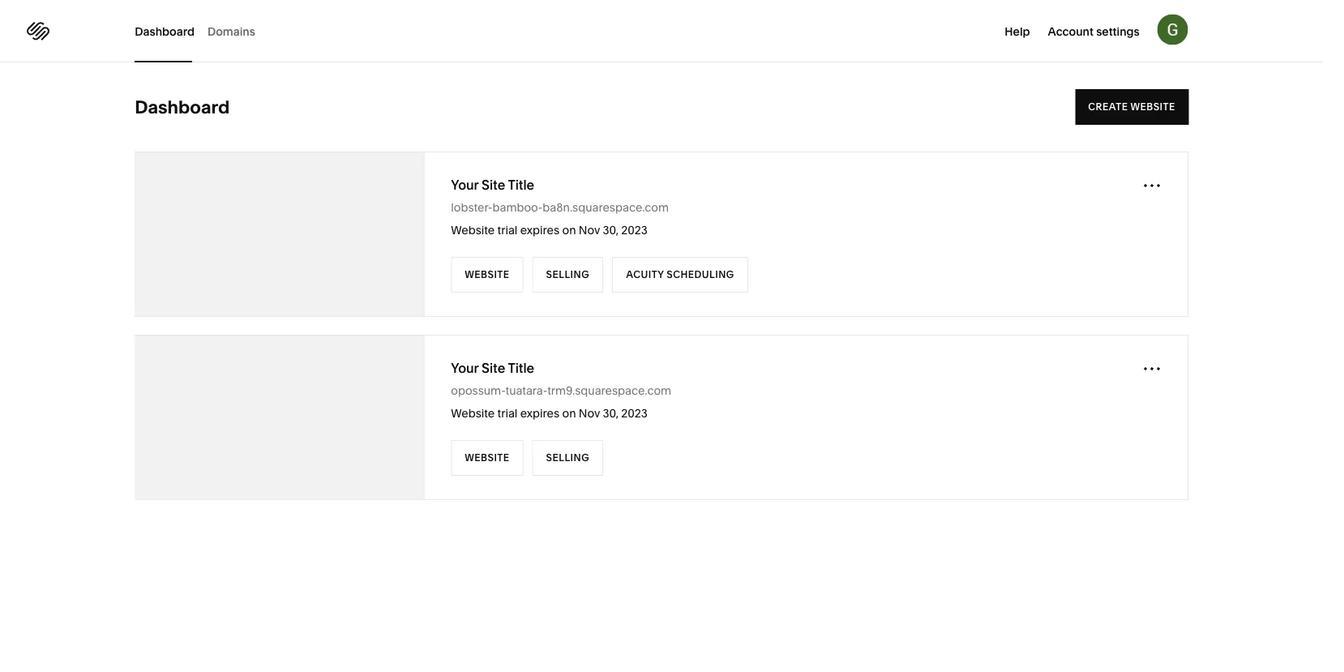 Task type: describe. For each thing, give the bounding box(es) containing it.
title for bamboo-
[[508, 177, 535, 193]]

website trial expires on nov 30, 2023 for bamboo-
[[451, 223, 648, 237]]

create
[[1089, 101, 1129, 113]]

opossum-tuatara-trm9.squarespace.com
[[451, 384, 672, 398]]

selling for bamboo-
[[546, 269, 590, 281]]

help
[[1005, 24, 1031, 38]]

tab list containing dashboard
[[135, 0, 268, 62]]

your for lobster-
[[451, 177, 479, 193]]

settings
[[1097, 24, 1140, 38]]

lobster-bamboo-ba8n.squarespace.com
[[451, 201, 669, 215]]

dashboard inside tab list
[[135, 24, 195, 38]]

dashboard button
[[135, 0, 195, 62]]

2023 for lobster-bamboo-ba8n.squarespace.com
[[622, 223, 648, 237]]

nov for bamboo-
[[579, 223, 600, 237]]

account settings
[[1048, 24, 1140, 38]]

your for opossum-
[[451, 360, 479, 376]]

trm9.squarespace.com
[[548, 384, 672, 398]]

site for tuatara-
[[482, 360, 506, 376]]

on for tuatara-
[[563, 407, 576, 421]]

30, for opossum-tuatara-trm9.squarespace.com
[[603, 407, 619, 421]]

bamboo-
[[493, 201, 543, 215]]

your site title for bamboo-
[[451, 177, 535, 193]]

help link
[[1005, 23, 1031, 39]]

30, for lobster-bamboo-ba8n.squarespace.com
[[603, 223, 619, 237]]

title for tuatara-
[[508, 360, 535, 376]]

trial for opossum-
[[498, 407, 518, 421]]

website link for bamboo-
[[451, 257, 524, 293]]

account
[[1048, 24, 1094, 38]]

2023 for opossum-tuatara-trm9.squarespace.com
[[622, 407, 648, 421]]

your site title for tuatara-
[[451, 360, 535, 376]]

acuity scheduling link
[[613, 257, 749, 293]]

website trial expires on nov 30, 2023 for tuatara-
[[451, 407, 648, 421]]

on for bamboo-
[[563, 223, 576, 237]]

2 dashboard from the top
[[135, 96, 230, 118]]



Task type: locate. For each thing, give the bounding box(es) containing it.
1 vertical spatial on
[[563, 407, 576, 421]]

1 vertical spatial site
[[482, 360, 506, 376]]

expires for ba8n.squarespace.com
[[520, 223, 560, 237]]

your site title link up opossum-
[[451, 359, 535, 377]]

1 vertical spatial selling
[[546, 452, 590, 464]]

0 vertical spatial trial
[[498, 223, 518, 237]]

1 on from the top
[[563, 223, 576, 237]]

selling
[[546, 269, 590, 281], [546, 452, 590, 464]]

trial
[[498, 223, 518, 237], [498, 407, 518, 421]]

expires for trm9.squarespace.com
[[520, 407, 560, 421]]

website link for tuatara-
[[451, 440, 524, 476]]

site
[[482, 177, 506, 193], [482, 360, 506, 376]]

selling for tuatara-
[[546, 452, 590, 464]]

domains
[[208, 24, 255, 38]]

1 vertical spatial title
[[508, 360, 535, 376]]

1 vertical spatial selling link
[[533, 440, 604, 476]]

0 vertical spatial 2023
[[622, 223, 648, 237]]

site for bamboo-
[[482, 177, 506, 193]]

on down opossum-tuatara-trm9.squarespace.com
[[563, 407, 576, 421]]

lobster-
[[451, 201, 493, 215]]

website trial expires on nov 30, 2023 down lobster-bamboo-ba8n.squarespace.com
[[451, 223, 648, 237]]

2 your from the top
[[451, 360, 479, 376]]

1 site from the top
[[482, 177, 506, 193]]

nov for tuatara-
[[579, 407, 600, 421]]

0 vertical spatial website trial expires on nov 30, 2023
[[451, 223, 648, 237]]

on
[[563, 223, 576, 237], [563, 407, 576, 421]]

your site title link for bamboo-
[[451, 176, 535, 194]]

expires down lobster-bamboo-ba8n.squarespace.com
[[520, 223, 560, 237]]

2 2023 from the top
[[622, 407, 648, 421]]

selling link for bamboo-
[[533, 257, 604, 293]]

0 vertical spatial website link
[[451, 257, 524, 293]]

0 vertical spatial selling link
[[533, 257, 604, 293]]

website trial expires on nov 30, 2023 down opossum-tuatara-trm9.squarespace.com
[[451, 407, 648, 421]]

30, down ba8n.squarespace.com
[[603, 223, 619, 237]]

your up lobster-
[[451, 177, 479, 193]]

your site title up lobster-
[[451, 177, 535, 193]]

2 selling from the top
[[546, 452, 590, 464]]

website link down lobster-
[[451, 257, 524, 293]]

dashboard down dashboard button
[[135, 96, 230, 118]]

1 selling from the top
[[546, 269, 590, 281]]

1 your site title from the top
[[451, 177, 535, 193]]

selling link down lobster-bamboo-ba8n.squarespace.com
[[533, 257, 604, 293]]

expires
[[520, 223, 560, 237], [520, 407, 560, 421]]

nov down ba8n.squarespace.com
[[579, 223, 600, 237]]

ba8n.squarespace.com
[[543, 201, 669, 215]]

2 title from the top
[[508, 360, 535, 376]]

title
[[508, 177, 535, 193], [508, 360, 535, 376]]

0 vertical spatial dashboard
[[135, 24, 195, 38]]

0 vertical spatial selling
[[546, 269, 590, 281]]

2 trial from the top
[[498, 407, 518, 421]]

title up tuatara-
[[508, 360, 535, 376]]

domains button
[[208, 0, 255, 62]]

scheduling
[[667, 269, 735, 281]]

dashboard left domains at the top left of the page
[[135, 24, 195, 38]]

trial down bamboo-
[[498, 223, 518, 237]]

trial for lobster-
[[498, 223, 518, 237]]

opossum-
[[451, 384, 506, 398]]

0 vertical spatial expires
[[520, 223, 560, 237]]

1 vertical spatial trial
[[498, 407, 518, 421]]

on down lobster-bamboo-ba8n.squarespace.com
[[563, 223, 576, 237]]

0 vertical spatial title
[[508, 177, 535, 193]]

1 vertical spatial expires
[[520, 407, 560, 421]]

selling link for tuatara-
[[533, 440, 604, 476]]

website
[[1131, 101, 1176, 113]]

selling down lobster-bamboo-ba8n.squarespace.com
[[546, 269, 590, 281]]

2 site from the top
[[482, 360, 506, 376]]

2 expires from the top
[[520, 407, 560, 421]]

account settings link
[[1048, 23, 1140, 39]]

1 vertical spatial 30,
[[603, 407, 619, 421]]

1 nov from the top
[[579, 223, 600, 237]]

2 website link from the top
[[451, 440, 524, 476]]

tab list
[[135, 0, 268, 62]]

your site title
[[451, 177, 535, 193], [451, 360, 535, 376]]

website link
[[451, 257, 524, 293], [451, 440, 524, 476]]

2 selling link from the top
[[533, 440, 604, 476]]

30,
[[603, 223, 619, 237], [603, 407, 619, 421]]

2 nov from the top
[[579, 407, 600, 421]]

0 vertical spatial 30,
[[603, 223, 619, 237]]

2 on from the top
[[563, 407, 576, 421]]

30, down trm9.squarespace.com
[[603, 407, 619, 421]]

your site title link up lobster-
[[451, 176, 535, 194]]

title up bamboo-
[[508, 177, 535, 193]]

1 your site title link from the top
[[451, 176, 535, 194]]

selling link down opossum-tuatara-trm9.squarespace.com
[[533, 440, 604, 476]]

selling link
[[533, 257, 604, 293], [533, 440, 604, 476]]

acuity scheduling
[[626, 269, 735, 281]]

1 vertical spatial website trial expires on nov 30, 2023
[[451, 407, 648, 421]]

2 30, from the top
[[603, 407, 619, 421]]

0 vertical spatial your site title
[[451, 177, 535, 193]]

website
[[451, 223, 495, 237], [465, 269, 510, 281], [451, 407, 495, 421], [465, 452, 510, 464]]

1 2023 from the top
[[622, 223, 648, 237]]

acuity
[[626, 269, 664, 281]]

1 vertical spatial your site title link
[[451, 359, 535, 377]]

nov down trm9.squarespace.com
[[579, 407, 600, 421]]

1 30, from the top
[[603, 223, 619, 237]]

2 website trial expires on nov 30, 2023 from the top
[[451, 407, 648, 421]]

0 vertical spatial on
[[563, 223, 576, 237]]

expires down tuatara-
[[520, 407, 560, 421]]

2 your site title from the top
[[451, 360, 535, 376]]

0 vertical spatial your
[[451, 177, 479, 193]]

0 vertical spatial your site title link
[[451, 176, 535, 194]]

website link down opossum-
[[451, 440, 524, 476]]

1 website link from the top
[[451, 257, 524, 293]]

trial down tuatara-
[[498, 407, 518, 421]]

your site title link for tuatara-
[[451, 359, 535, 377]]

create website link
[[1076, 89, 1189, 125]]

1 selling link from the top
[[533, 257, 604, 293]]

create website
[[1089, 101, 1176, 113]]

1 dashboard from the top
[[135, 24, 195, 38]]

your site title up opossum-
[[451, 360, 535, 376]]

1 expires from the top
[[520, 223, 560, 237]]

2 your site title link from the top
[[451, 359, 535, 377]]

1 vertical spatial website link
[[451, 440, 524, 476]]

1 your from the top
[[451, 177, 479, 193]]

1 vertical spatial dashboard
[[135, 96, 230, 118]]

selling down opossum-tuatara-trm9.squarespace.com
[[546, 452, 590, 464]]

1 vertical spatial 2023
[[622, 407, 648, 421]]

site up lobster-
[[482, 177, 506, 193]]

1 vertical spatial your
[[451, 360, 479, 376]]

your
[[451, 177, 479, 193], [451, 360, 479, 376]]

1 vertical spatial nov
[[579, 407, 600, 421]]

your up opossum-
[[451, 360, 479, 376]]

tuatara-
[[506, 384, 548, 398]]

1 trial from the top
[[498, 223, 518, 237]]

0 vertical spatial site
[[482, 177, 506, 193]]

site up opossum-
[[482, 360, 506, 376]]

2023 down ba8n.squarespace.com
[[622, 223, 648, 237]]

0 vertical spatial nov
[[579, 223, 600, 237]]

1 title from the top
[[508, 177, 535, 193]]

your site title link
[[451, 176, 535, 194], [451, 359, 535, 377]]

1 vertical spatial your site title
[[451, 360, 535, 376]]

nov
[[579, 223, 600, 237], [579, 407, 600, 421]]

website trial expires on nov 30, 2023
[[451, 223, 648, 237], [451, 407, 648, 421]]

dashboard
[[135, 24, 195, 38], [135, 96, 230, 118]]

1 website trial expires on nov 30, 2023 from the top
[[451, 223, 648, 237]]

2023
[[622, 223, 648, 237], [622, 407, 648, 421]]

2023 down trm9.squarespace.com
[[622, 407, 648, 421]]



Task type: vqa. For each thing, say whether or not it's contained in the screenshot.
A
no



